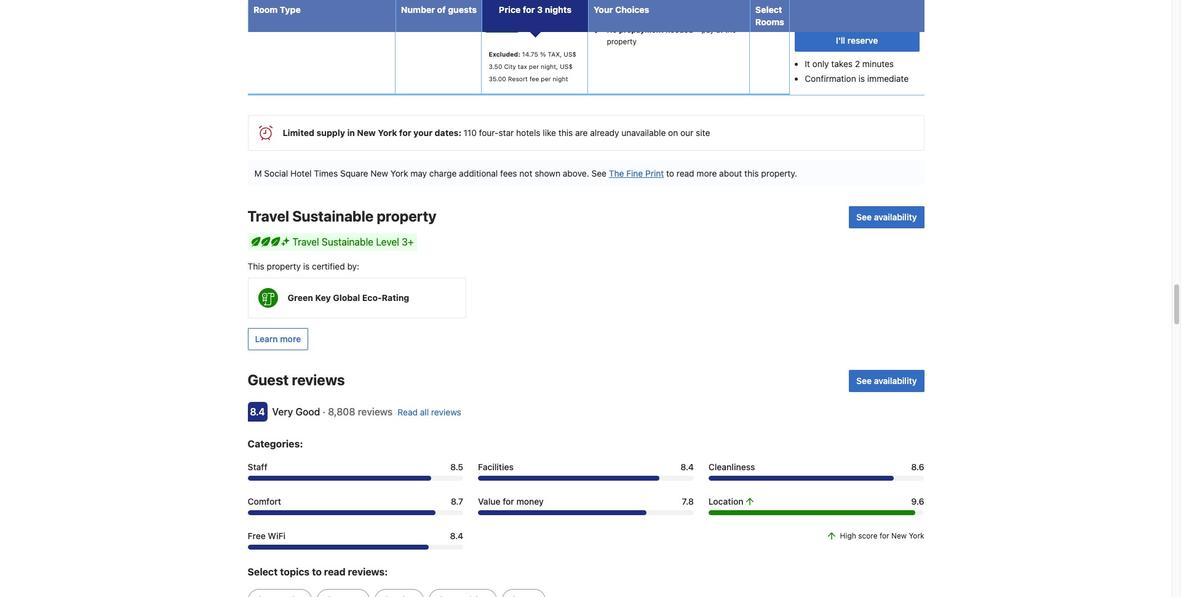 Task type: describe. For each thing, give the bounding box(es) containing it.
property inside the – pay at the property
[[607, 37, 637, 46]]

read all reviews
[[398, 407, 462, 417]]

hotel
[[291, 168, 312, 179]]

our
[[681, 127, 694, 138]]

the
[[609, 168, 624, 179]]

additional
[[459, 168, 498, 179]]

availability for travel sustainable property
[[875, 212, 918, 222]]

tax,
[[548, 51, 562, 58]]

only
[[813, 58, 830, 69]]

key
[[315, 292, 331, 303]]

it
[[805, 58, 811, 69]]

1 horizontal spatial property
[[377, 208, 437, 225]]

your choices
[[594, 4, 650, 15]]

35.00
[[489, 75, 507, 83]]

money
[[517, 496, 544, 507]]

room type
[[254, 4, 301, 15]]

14.75
[[522, 51, 539, 58]]

york for limited
[[378, 127, 397, 138]]

score
[[859, 531, 878, 541]]

location
[[709, 496, 744, 507]]

global
[[333, 292, 360, 303]]

availability for guest reviews
[[875, 376, 918, 386]]

7.8
[[682, 496, 694, 507]]

nights
[[545, 4, 572, 15]]

high
[[841, 531, 857, 541]]

about
[[720, 168, 743, 179]]

%
[[540, 51, 546, 58]]

2 horizontal spatial reviews
[[431, 407, 462, 417]]

new for limited
[[357, 127, 376, 138]]

value for money 7.8 meter
[[478, 510, 694, 515]]

free wifi 8.4 meter
[[248, 545, 464, 550]]

night,
[[541, 63, 558, 70]]

your
[[414, 127, 433, 138]]

city
[[504, 63, 516, 70]]

travel for travel sustainable level 3+
[[293, 236, 319, 248]]

minutes
[[863, 58, 895, 69]]

fees
[[501, 168, 517, 179]]

confirmation
[[805, 73, 857, 84]]

travel sustainable level 3+
[[293, 236, 414, 248]]

1 horizontal spatial this
[[745, 168, 759, 179]]

8,808
[[328, 406, 356, 417]]

green key global eco-rating
[[288, 292, 410, 303]]

2 vertical spatial to
[[312, 566, 322, 577]]

learn more
[[255, 334, 301, 344]]

price
[[499, 4, 521, 15]]

learn
[[255, 334, 278, 344]]

new for high
[[892, 531, 907, 541]]

room
[[254, 4, 278, 15]]

i'll reserve button
[[795, 30, 920, 52]]

by:
[[347, 261, 360, 272]]

york for high
[[909, 531, 925, 541]]

certified
[[312, 261, 345, 272]]

0 vertical spatial this
[[559, 127, 573, 138]]

property.
[[762, 168, 798, 179]]

no
[[607, 25, 617, 35]]

more inside button
[[280, 334, 301, 344]]

the fine print link
[[609, 168, 664, 179]]

it only takes 2 minutes confirmation is immediate
[[805, 58, 909, 84]]

prepayment
[[619, 25, 664, 35]]

for right 'value'
[[503, 496, 515, 507]]

–
[[696, 25, 700, 35]]

see for guest reviews
[[857, 376, 872, 386]]

your
[[594, 4, 613, 15]]

choices
[[616, 4, 650, 15]]

see for travel sustainable property
[[857, 212, 872, 222]]

travel sustainable property
[[248, 208, 437, 225]]

rated very good element
[[272, 406, 320, 417]]

wifi
[[268, 531, 286, 541]]

8.5
[[451, 462, 464, 472]]

0 vertical spatial see
[[592, 168, 607, 179]]

guest reviews element
[[248, 370, 845, 390]]

select for select topics to read reviews:
[[248, 566, 278, 577]]

for left 3
[[523, 4, 535, 15]]

topics
[[280, 566, 310, 577]]

8.4 for free wifi
[[450, 531, 464, 541]]

1 vertical spatial new
[[371, 168, 388, 179]]

i'll reserve
[[836, 35, 879, 46]]

excluded:
[[489, 51, 521, 58]]

social
[[264, 168, 288, 179]]

comfort 8.7 meter
[[248, 510, 464, 515]]

pay
[[702, 25, 715, 35]]

travel for travel sustainable property
[[248, 208, 289, 225]]

0 horizontal spatial per
[[529, 63, 539, 70]]

rooms
[[756, 17, 785, 27]]

1 vertical spatial per
[[541, 75, 551, 83]]

high score for new york
[[841, 531, 925, 541]]

price for 3 nights
[[499, 4, 572, 15]]

star
[[499, 127, 514, 138]]

limited
[[283, 127, 315, 138]]

dates:
[[435, 127, 462, 138]]

0 vertical spatial night
[[648, 8, 667, 17]]

cancel
[[679, 8, 703, 17]]

supply
[[317, 127, 345, 138]]

10% off
[[489, 21, 516, 30]]

tax
[[518, 63, 527, 70]]

rating
[[382, 292, 410, 303]]

at
[[717, 25, 723, 35]]

may
[[411, 168, 427, 179]]

no prepayment needed
[[607, 25, 694, 35]]

sustainable for property
[[292, 208, 374, 225]]

staff 8.5 meter
[[248, 476, 464, 481]]

3
[[537, 4, 543, 15]]

14.75 % tax, us$ 3.50 city tax per night, us$ 35.00 resort fee per night
[[489, 51, 577, 83]]

number of guests
[[401, 4, 477, 15]]

this
[[248, 261, 265, 272]]

8.4 for facilities
[[681, 462, 694, 472]]

for left your
[[399, 127, 412, 138]]

print
[[646, 168, 664, 179]]

very good · 8,808 reviews
[[272, 406, 393, 417]]

fine
[[627, 168, 643, 179]]



Task type: vqa. For each thing, say whether or not it's contained in the screenshot.
the it only takes 2 minutes confirmation is immediate
yes



Task type: locate. For each thing, give the bounding box(es) containing it.
0 horizontal spatial is
[[303, 261, 310, 272]]

2 see availability button from the top
[[850, 370, 925, 392]]

0 horizontal spatial property
[[267, 261, 301, 272]]

new right score
[[892, 531, 907, 541]]

resort
[[508, 75, 528, 83]]

reviews right all
[[431, 407, 462, 417]]

– pay at the property
[[607, 25, 737, 46]]

york left your
[[378, 127, 397, 138]]

1 availability from the top
[[875, 212, 918, 222]]

1 vertical spatial read
[[324, 566, 346, 577]]

m
[[255, 168, 262, 179]]

select
[[756, 4, 783, 15], [248, 566, 278, 577]]

sustainable up the travel sustainable level 3+ on the top of page
[[292, 208, 374, 225]]

all
[[420, 407, 429, 417]]

0 vertical spatial read
[[677, 168, 695, 179]]

takes
[[832, 58, 853, 69]]

charge
[[430, 168, 457, 179]]

1 vertical spatial see
[[857, 212, 872, 222]]

0 vertical spatial us$
[[564, 51, 577, 58]]

0 horizontal spatial this
[[559, 127, 573, 138]]

reviews:
[[348, 566, 388, 577]]

new right in
[[357, 127, 376, 138]]

0 vertical spatial to
[[669, 8, 677, 17]]

travel up the this property is certified by: at the left top of the page
[[293, 236, 319, 248]]

select rooms
[[756, 4, 785, 27]]

to
[[669, 8, 677, 17], [667, 168, 675, 179], [312, 566, 322, 577]]

already
[[590, 127, 620, 138]]

to left cancel
[[669, 8, 677, 17]]

0 vertical spatial availability
[[875, 212, 918, 222]]

us$ right tax,
[[564, 51, 577, 58]]

2 vertical spatial property
[[267, 261, 301, 272]]

property down no
[[607, 37, 637, 46]]

york down 9.6
[[909, 531, 925, 541]]

8.4 inside scored 8.4 element
[[250, 406, 265, 417]]

free wifi
[[248, 531, 286, 541]]

1 horizontal spatial is
[[859, 73, 866, 84]]

costs
[[607, 8, 629, 17]]

review categories element
[[248, 437, 303, 451]]

10% off. you're getting a reduced rate because this property is offering a discount.. element
[[486, 19, 519, 33]]

0 vertical spatial per
[[529, 63, 539, 70]]

facilities
[[478, 462, 514, 472]]

to right topics
[[312, 566, 322, 577]]

1 vertical spatial property
[[377, 208, 437, 225]]

m social hotel times square new york may charge additional fees not shown above. see the fine print to read more about this property.
[[255, 168, 798, 179]]

1 vertical spatial more
[[280, 334, 301, 344]]

see availability button for travel sustainable property
[[850, 206, 925, 228]]

1 vertical spatial see availability button
[[850, 370, 925, 392]]

1 horizontal spatial per
[[541, 75, 551, 83]]

travel down "social"
[[248, 208, 289, 225]]

number
[[401, 4, 435, 15]]

110
[[464, 127, 477, 138]]

see availability button
[[850, 206, 925, 228], [850, 370, 925, 392]]

1 horizontal spatial travel
[[293, 236, 319, 248]]

for right score
[[880, 531, 890, 541]]

like
[[543, 127, 556, 138]]

0 vertical spatial york
[[378, 127, 397, 138]]

this right about
[[745, 168, 759, 179]]

0 horizontal spatial travel
[[248, 208, 289, 225]]

8.4 left very
[[250, 406, 265, 417]]

read right "print"
[[677, 168, 695, 179]]

read
[[677, 168, 695, 179], [324, 566, 346, 577]]

0 vertical spatial 8.4
[[250, 406, 265, 417]]

reviews up · on the bottom left of page
[[292, 371, 345, 388]]

on
[[669, 127, 679, 138]]

select left topics
[[248, 566, 278, 577]]

is
[[859, 73, 866, 84], [303, 261, 310, 272]]

very
[[272, 406, 293, 417]]

2 horizontal spatial 8.4
[[681, 462, 694, 472]]

immediate
[[868, 73, 909, 84]]

1 horizontal spatial 8.4
[[450, 531, 464, 541]]

read
[[398, 407, 418, 417]]

8.4 down 8.7
[[450, 531, 464, 541]]

green
[[288, 292, 313, 303]]

2 see availability from the top
[[857, 376, 918, 386]]

0 horizontal spatial read
[[324, 566, 346, 577]]

night
[[648, 8, 667, 17], [553, 75, 568, 83]]

0 horizontal spatial more
[[280, 334, 301, 344]]

new right square
[[371, 168, 388, 179]]

0 vertical spatial see availability
[[857, 212, 918, 222]]

shown
[[535, 168, 561, 179]]

3+
[[402, 236, 414, 248]]

square
[[340, 168, 368, 179]]

3.50
[[489, 63, 503, 70]]

this left are at the left of the page
[[559, 127, 573, 138]]

reviews
[[292, 371, 345, 388], [358, 406, 393, 417], [431, 407, 462, 417]]

select topics to read reviews:
[[248, 566, 388, 577]]

0 vertical spatial more
[[697, 168, 717, 179]]

1 vertical spatial us$
[[560, 63, 573, 70]]

cleanliness 8.6 meter
[[709, 476, 925, 481]]

10%
[[489, 21, 504, 30]]

1 vertical spatial see availability
[[857, 376, 918, 386]]

1 vertical spatial sustainable
[[322, 236, 374, 248]]

is left certified
[[303, 261, 310, 272]]

1 horizontal spatial night
[[648, 8, 667, 17]]

1 vertical spatial availability
[[875, 376, 918, 386]]

0 vertical spatial new
[[357, 127, 376, 138]]

night inside the 14.75 % tax, us$ 3.50 city tax per night, us$ 35.00 resort fee per night
[[553, 75, 568, 83]]

1 vertical spatial this
[[745, 168, 759, 179]]

per
[[529, 63, 539, 70], [541, 75, 551, 83]]

property
[[607, 37, 637, 46], [377, 208, 437, 225], [267, 261, 301, 272]]

guest
[[248, 371, 289, 388]]

see availability button for guest reviews
[[850, 370, 925, 392]]

location 9.6 meter
[[709, 510, 925, 515]]

2 vertical spatial york
[[909, 531, 925, 541]]

0 horizontal spatial select
[[248, 566, 278, 577]]

0 vertical spatial select
[[756, 4, 783, 15]]

2 vertical spatial 8.4
[[450, 531, 464, 541]]

comfort
[[248, 496, 281, 507]]

0 horizontal spatial night
[[553, 75, 568, 83]]

0 horizontal spatial 8.4
[[250, 406, 265, 417]]

per right 'tax'
[[529, 63, 539, 70]]

sustainable
[[292, 208, 374, 225], [322, 236, 374, 248]]

1 vertical spatial select
[[248, 566, 278, 577]]

select up "rooms"
[[756, 4, 783, 15]]

select inside select rooms
[[756, 4, 783, 15]]

reviews left read
[[358, 406, 393, 417]]

value for money
[[478, 496, 544, 507]]

2 vertical spatial new
[[892, 531, 907, 541]]

8.4 up 7.8
[[681, 462, 694, 472]]

1 vertical spatial travel
[[293, 236, 319, 248]]

1 horizontal spatial reviews
[[358, 406, 393, 417]]

us$ down tax,
[[560, 63, 573, 70]]

off
[[506, 21, 516, 30]]

0 vertical spatial see availability button
[[850, 206, 925, 228]]

facilities 8.4 meter
[[478, 476, 694, 481]]

guest reviews
[[248, 371, 345, 388]]

1 vertical spatial york
[[391, 168, 408, 179]]

•
[[596, 8, 599, 17]]

1 vertical spatial is
[[303, 261, 310, 272]]

reviews inside guest reviews element
[[292, 371, 345, 388]]

not
[[520, 168, 533, 179]]

0 vertical spatial sustainable
[[292, 208, 374, 225]]

read down free wifi 8.4 meter
[[324, 566, 346, 577]]

unavailable
[[622, 127, 666, 138]]

2 horizontal spatial property
[[607, 37, 637, 46]]

1 horizontal spatial more
[[697, 168, 717, 179]]

eco-
[[362, 292, 382, 303]]

select for select rooms
[[756, 4, 783, 15]]

in
[[347, 127, 355, 138]]

1 horizontal spatial select
[[756, 4, 783, 15]]

more left about
[[697, 168, 717, 179]]

cleanliness
[[709, 462, 756, 472]]

$1,946
[[486, 6, 522, 17]]

are
[[576, 127, 588, 138]]

1 vertical spatial night
[[553, 75, 568, 83]]

fee
[[530, 75, 539, 83]]

of
[[437, 4, 446, 15]]

is inside it only takes 2 minutes confirmation is immediate
[[859, 73, 866, 84]]

1 see availability button from the top
[[850, 206, 925, 228]]

to right "print"
[[667, 168, 675, 179]]

0 vertical spatial travel
[[248, 208, 289, 225]]

is down 2
[[859, 73, 866, 84]]

limited supply in new york for your dates: 110 four-star hotels like this are already unavailable on our site
[[283, 127, 711, 138]]

availability
[[875, 212, 918, 222], [875, 376, 918, 386]]

see availability for travel sustainable property
[[857, 212, 918, 222]]

2 vertical spatial see
[[857, 376, 872, 386]]

this
[[559, 127, 573, 138], [745, 168, 759, 179]]

night up no prepayment needed
[[648, 8, 667, 17]]

0 horizontal spatial reviews
[[292, 371, 345, 388]]

property up 3+
[[377, 208, 437, 225]]

more right learn
[[280, 334, 301, 344]]

1 vertical spatial to
[[667, 168, 675, 179]]

property right this
[[267, 261, 301, 272]]

1 see availability from the top
[[857, 212, 918, 222]]

0 vertical spatial is
[[859, 73, 866, 84]]

learn more button
[[248, 328, 309, 350]]

night down night,
[[553, 75, 568, 83]]

york left may on the top left of the page
[[391, 168, 408, 179]]

see availability for guest reviews
[[857, 376, 918, 386]]

above.
[[563, 168, 590, 179]]

9.6
[[912, 496, 925, 507]]

four-
[[479, 127, 499, 138]]

0 vertical spatial property
[[607, 37, 637, 46]]

·
[[323, 406, 326, 417]]

site
[[696, 127, 711, 138]]

1 vertical spatial 8.4
[[681, 462, 694, 472]]

1 horizontal spatial read
[[677, 168, 695, 179]]

2 availability from the top
[[875, 376, 918, 386]]

sustainable up by:
[[322, 236, 374, 248]]

see availability
[[857, 212, 918, 222], [857, 376, 918, 386]]

per right fee
[[541, 75, 551, 83]]

2
[[856, 58, 861, 69]]

guests
[[448, 4, 477, 15]]

more
[[697, 168, 717, 179], [280, 334, 301, 344]]

scored 8.4 element
[[248, 402, 267, 422]]

sustainable for level
[[322, 236, 374, 248]]



